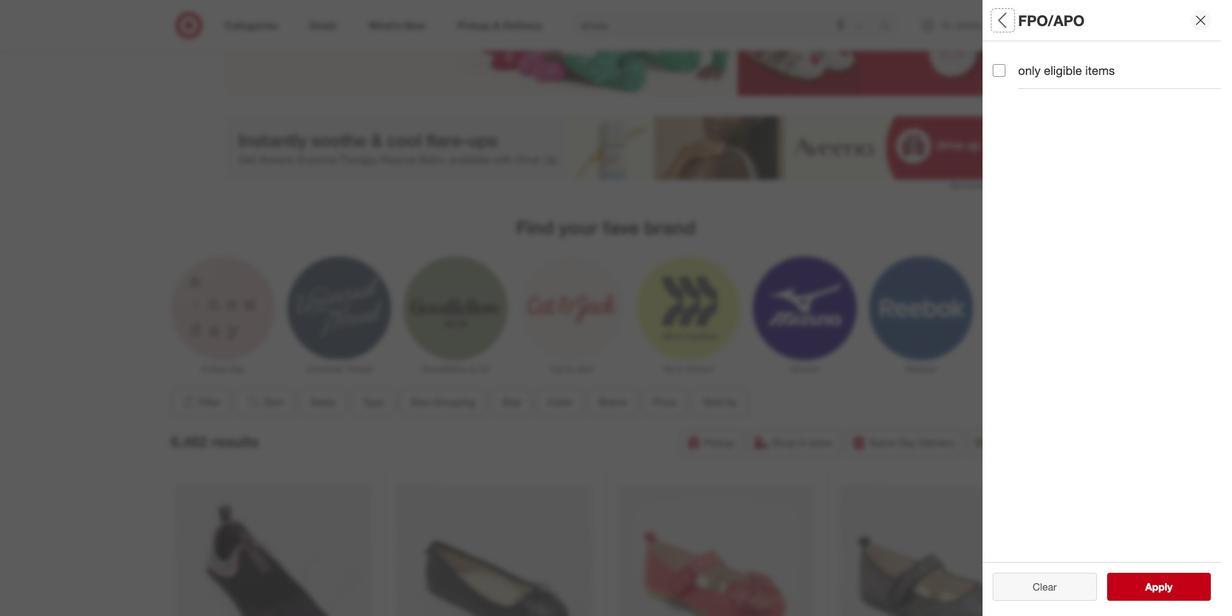 Task type: locate. For each thing, give the bounding box(es) containing it.
all inside 'all filters' dialog
[[993, 11, 1010, 29]]

2 link
[[1010, 11, 1038, 39]]

sort
[[264, 396, 283, 409]]

filter
[[198, 396, 220, 409]]

day right the new
[[229, 364, 245, 375]]

0 horizontal spatial &
[[470, 364, 475, 375]]

1 horizontal spatial &
[[567, 364, 572, 375]]

pickup button
[[680, 430, 743, 458]]

deals down 2 'link'
[[993, 54, 1025, 69]]

goodfellow & co
[[422, 364, 489, 375]]

filter button
[[171, 389, 230, 417]]

mizuno image
[[753, 257, 856, 361]]

results
[[211, 433, 259, 451], [1153, 581, 1186, 594]]

fpo/apo dialog
[[983, 0, 1221, 617]]

6,462 results
[[171, 433, 259, 451]]

pickup
[[704, 437, 735, 450]]

a new day image
[[171, 257, 274, 361]]

co
[[478, 364, 489, 375]]

all in motion link
[[636, 257, 740, 376]]

all filters
[[993, 11, 1054, 29]]

2 clear from the left
[[1033, 581, 1057, 594]]

toddler girls' anastasia dressy ballet flats - cat & jack™ image
[[840, 485, 1036, 617], [840, 485, 1036, 617]]

1 horizontal spatial day
[[898, 437, 916, 450]]

clear for clear all
[[1026, 581, 1050, 594]]

fpo/apo
[[1018, 11, 1085, 29]]

1 vertical spatial all
[[663, 364, 673, 375]]

clear inside 'all filters' dialog
[[1026, 581, 1050, 594]]

a new day
[[201, 364, 245, 375]]

0 horizontal spatial results
[[211, 433, 259, 451]]

results right 6,462
[[211, 433, 259, 451]]

0 vertical spatial results
[[211, 433, 259, 451]]

shop
[[772, 437, 796, 450]]

price button
[[642, 389, 687, 417]]

universal thread link
[[287, 257, 391, 376]]

clear all button
[[993, 574, 1097, 602]]

by
[[726, 396, 737, 409]]

same
[[869, 437, 896, 450]]

cat & jack link
[[520, 257, 624, 376]]

1 horizontal spatial deals
[[993, 54, 1025, 69]]

all left in
[[663, 364, 673, 375]]

day right 'same'
[[898, 437, 916, 450]]

new
[[209, 364, 227, 375]]

0 vertical spatial deals
[[993, 54, 1025, 69]]

size left color
[[502, 396, 521, 409]]

0 vertical spatial day
[[229, 364, 245, 375]]

universal thread image
[[287, 257, 391, 361]]

size inside size grouping button
[[411, 396, 430, 409]]

all inside all in motion link
[[663, 364, 673, 375]]

clear
[[1026, 581, 1050, 594], [1033, 581, 1057, 594]]

0 horizontal spatial all
[[663, 364, 673, 375]]

cat & jack
[[550, 364, 593, 375]]

size inside size button
[[502, 396, 521, 409]]

results right see at the bottom right of page
[[1153, 581, 1186, 594]]

clear inside the fpo/apo dialog
[[1033, 581, 1057, 594]]

2 size from the left
[[502, 396, 521, 409]]

a new day link
[[171, 257, 274, 376]]

color
[[547, 396, 572, 409]]

results for 6,462 results
[[211, 433, 259, 451]]

deals button
[[993, 41, 1221, 86], [299, 389, 346, 417]]

search button
[[874, 11, 905, 42]]

sold by
[[703, 396, 737, 409]]

apply
[[1145, 581, 1173, 594]]

goodfellow & co link
[[404, 257, 507, 376]]

deals down 'universal'
[[310, 396, 336, 409]]

1 vertical spatial day
[[898, 437, 916, 450]]

speedo women's surf strider water shoes image
[[176, 485, 371, 617], [176, 485, 371, 617]]

1 & from the left
[[470, 364, 475, 375]]

1 horizontal spatial all
[[993, 11, 1010, 29]]

items
[[1085, 63, 1115, 78]]

all filters dialog
[[983, 0, 1221, 617]]

all left '2'
[[993, 11, 1010, 29]]

& right cat
[[567, 364, 572, 375]]

0 horizontal spatial deals
[[310, 396, 336, 409]]

deals
[[993, 54, 1025, 69], [310, 396, 336, 409]]

your
[[559, 216, 598, 239]]

2 & from the left
[[567, 364, 572, 375]]

0 horizontal spatial deals button
[[299, 389, 346, 417]]

find
[[516, 216, 554, 239]]

results inside "button"
[[1153, 581, 1186, 594]]

& for goodfellow
[[470, 364, 475, 375]]

day inside button
[[898, 437, 916, 450]]

0 vertical spatial all
[[993, 11, 1010, 29]]

find your fave brand
[[516, 216, 695, 239]]

price
[[653, 396, 676, 409]]

grouping
[[433, 396, 475, 409]]

same day delivery button
[[846, 430, 964, 458]]

all in motion image
[[636, 257, 740, 361]]

a
[[201, 364, 206, 375]]

search
[[874, 20, 905, 33]]

toddler girls' melanie dressy ballet flats - cat & jack™ red image
[[618, 485, 814, 617], [618, 485, 814, 617]]

1 horizontal spatial size
[[502, 396, 521, 409]]

size grouping
[[411, 396, 475, 409]]

same day delivery
[[869, 437, 955, 450]]

deals inside 'all filters' dialog
[[993, 54, 1025, 69]]

0 horizontal spatial size
[[411, 396, 430, 409]]

size
[[411, 396, 430, 409], [502, 396, 521, 409]]

day
[[229, 364, 245, 375], [898, 437, 916, 450]]

1 horizontal spatial deals button
[[993, 41, 1221, 86]]

sponsored
[[950, 180, 987, 190]]

slippers
[[364, 5, 407, 20]]

girls' diana slip-on ballet flats - cat & jack™ image
[[397, 485, 593, 617], [397, 485, 593, 617]]

&
[[470, 364, 475, 375], [567, 364, 572, 375]]

2
[[1030, 13, 1033, 21]]

1 vertical spatial deals button
[[299, 389, 346, 417]]

size left grouping at the left of the page
[[411, 396, 430, 409]]

colorful
[[278, 5, 319, 20]]

1 clear from the left
[[1026, 581, 1050, 594]]

all
[[993, 11, 1010, 29], [663, 364, 673, 375]]

clear button
[[993, 574, 1097, 602]]

0 vertical spatial deals button
[[993, 41, 1221, 86]]

mizuno link
[[753, 257, 856, 376]]

eligible
[[1044, 63, 1082, 78]]

size grouping button
[[400, 389, 486, 417]]

1 size from the left
[[411, 396, 430, 409]]

universal
[[305, 364, 342, 375]]

& left co
[[470, 364, 475, 375]]

in
[[676, 364, 683, 375]]

color button
[[537, 389, 583, 417]]

in
[[799, 437, 806, 450]]

1 vertical spatial deals
[[310, 396, 336, 409]]

1 vertical spatial results
[[1153, 581, 1186, 594]]

1 horizontal spatial results
[[1153, 581, 1186, 594]]

only
[[1018, 63, 1041, 78]]

brand
[[644, 216, 695, 239]]



Task type: vqa. For each thing, say whether or not it's contained in the screenshot.
SIZE button
yes



Task type: describe. For each thing, give the bounding box(es) containing it.
advertisement region
[[224, 116, 987, 180]]

size for size grouping
[[411, 396, 430, 409]]

Include out of stock checkbox
[[993, 454, 1006, 467]]

all.
[[428, 5, 442, 20]]

size for size
[[502, 396, 521, 409]]

cat & jack image
[[520, 257, 624, 361]]

see
[[1132, 581, 1150, 594]]

shop in store
[[772, 437, 832, 450]]

all in motion
[[663, 364, 713, 375]]

sold by button
[[692, 389, 748, 417]]

goodfellow & co image
[[404, 257, 507, 361]]

brand
[[599, 396, 626, 409]]

type
[[362, 396, 384, 409]]

all for all filters
[[993, 11, 1010, 29]]

cat
[[550, 364, 564, 375]]

holiday
[[322, 5, 361, 20]]

6,462
[[171, 433, 207, 451]]

apply button
[[1107, 574, 1211, 602]]

clear all
[[1026, 581, 1063, 594]]

with
[[253, 5, 275, 20]]

thread
[[345, 364, 373, 375]]

filters
[[1014, 11, 1054, 29]]

for
[[410, 5, 425, 20]]

asics image
[[985, 257, 1089, 361]]

only eligible items checkbox
[[993, 64, 1006, 77]]

0 horizontal spatial day
[[229, 364, 245, 375]]

sort button
[[235, 389, 294, 417]]

motion
[[685, 364, 713, 375]]

size button
[[491, 389, 532, 417]]

sold
[[703, 396, 723, 409]]

brand button
[[588, 389, 637, 417]]

only eligible items
[[1018, 63, 1115, 78]]

What can we help you find? suggestions appear below search field
[[573, 11, 883, 39]]

store
[[809, 437, 832, 450]]

& for cat
[[567, 364, 572, 375]]

reebok image
[[869, 257, 973, 361]]

results for see results
[[1153, 581, 1186, 594]]

jack
[[575, 364, 593, 375]]

with colorful holiday slippers for all.
[[253, 5, 442, 20]]

all
[[1053, 581, 1063, 594]]

universal thread
[[305, 364, 373, 375]]

all for all in motion
[[663, 364, 673, 375]]

reebok link
[[869, 257, 973, 376]]

delivery
[[919, 437, 955, 450]]

shop in store button
[[748, 430, 841, 458]]

type button
[[351, 389, 395, 417]]

see results button
[[1107, 574, 1211, 602]]

goodfellow
[[422, 364, 467, 375]]

see results
[[1132, 581, 1186, 594]]

clear for clear
[[1033, 581, 1057, 594]]

fave
[[603, 216, 639, 239]]

mizuno
[[790, 364, 819, 375]]

reebok
[[905, 364, 936, 375]]



